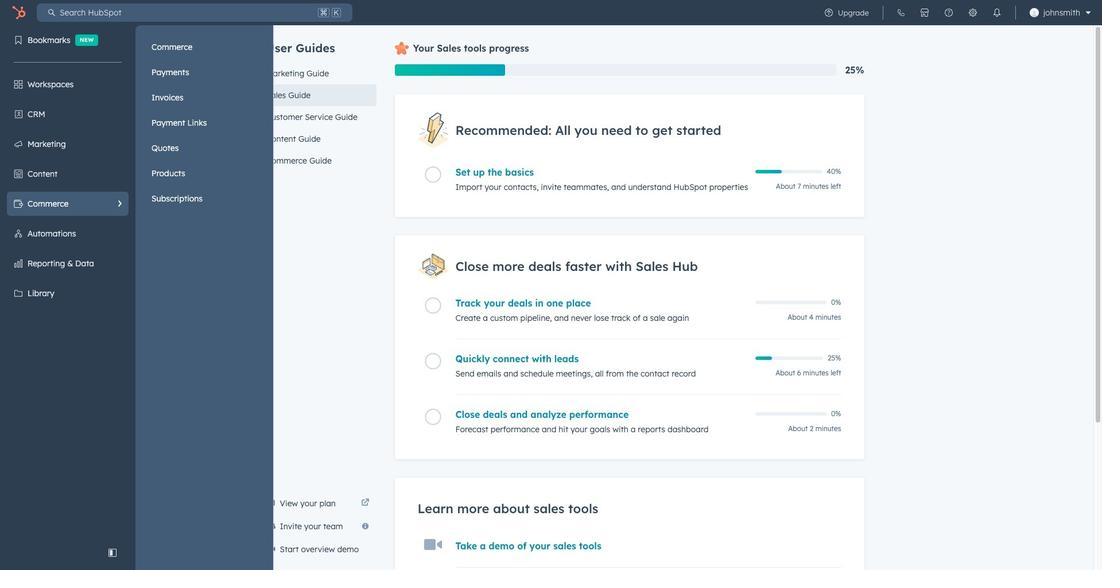 Task type: describe. For each thing, give the bounding box(es) containing it.
Search HubSpot search field
[[55, 3, 316, 22]]

notifications image
[[993, 8, 1002, 17]]

john smith image
[[1030, 8, 1040, 17]]

bookmarks primary navigation item image
[[14, 36, 23, 45]]

marketplaces image
[[921, 8, 930, 17]]



Task type: vqa. For each thing, say whether or not it's contained in the screenshot.
the right Settings button
no



Task type: locate. For each thing, give the bounding box(es) containing it.
[object object] complete progress bar
[[756, 170, 783, 174], [756, 357, 773, 360]]

0 vertical spatial [object object] complete progress bar
[[756, 170, 783, 174]]

1 link opens in a new window image from the top
[[362, 497, 370, 511]]

settings image
[[969, 8, 978, 17]]

progress bar
[[395, 64, 505, 76]]

1 vertical spatial [object object] complete progress bar
[[756, 357, 773, 360]]

1 [object object] complete progress bar from the top
[[756, 170, 783, 174]]

help image
[[945, 8, 954, 17]]

link opens in a new window image
[[362, 497, 370, 511], [362, 499, 370, 508]]

2 link opens in a new window image from the top
[[362, 499, 370, 508]]

menu
[[817, 0, 1096, 25], [0, 25, 273, 570], [146, 36, 263, 210]]

2 [object object] complete progress bar from the top
[[756, 357, 773, 360]]

user guides element
[[259, 25, 377, 172]]



